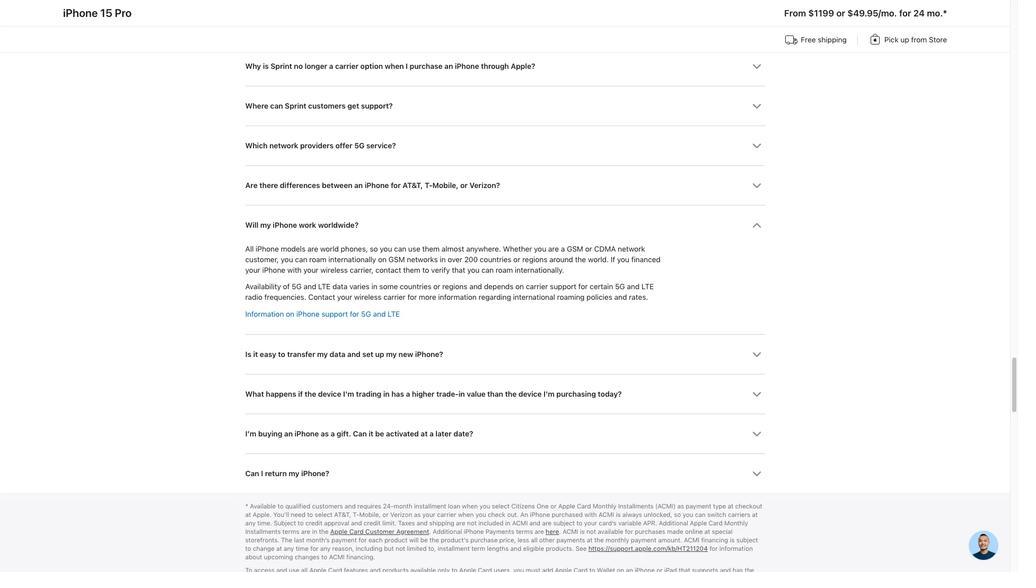 Task type: describe. For each thing, give the bounding box(es) containing it.
world
[[320, 245, 339, 254]]

list item containing will my iphone work worldwide?
[[245, 205, 765, 334]]

wireless inside availability of 5g and lte data varies in some countries or regions and depends on carrier support for certain 5g and lte radio frequencies. contact your wireless carrier for more information regarding international roaming policies and rates.
[[354, 294, 382, 302]]

rates.
[[629, 294, 648, 302]]

installment inside . acmi is not available for purchases made online at special storefronts. the last month's payment for each product will be the product's purchase price, less all other payments at the monthly payment amount. acmi financing is subject to change at any time for any reason, including but not limited to, installment term lengths and eligible products. see
[[438, 546, 470, 553]]

or right one
[[551, 503, 557, 511]]

for down month's
[[310, 546, 319, 553]]

to inside all iphone models are world phones, so you can use them almost anywhere. whether you are a gsm or cdma network customer, you can roam internationally on gsm networks in over 200 countries or regions around the world. if you financed your iphone with your wireless carrier, contact them to verify that you can roam internationally.
[[423, 266, 429, 275]]

1 vertical spatial installments
[[245, 529, 281, 536]]

eligible
[[523, 546, 544, 553]]

in inside all iphone models are world phones, so you can use them almost anywhere. whether you are a gsm or cdma network customer, you can roam internationally on gsm networks in over 200 countries or regions around the world. if you financed your iphone with your wireless carrier, contact them to verify that you can roam internationally.
[[440, 256, 446, 264]]

at&t, inside dropdown button
[[403, 181, 423, 190]]

the right the than in the left bottom of the page
[[505, 390, 517, 399]]

chevrondown image for can i return my iphone?
[[752, 470, 762, 479]]

are left world
[[308, 245, 318, 254]]

so inside * available to qualified customers and requires 24-month installment loan when you select citizens one or apple card monthly installments (acmi) as payment type at checkout at apple. you'll need to select at&t, t-mobile, or verizon as your carrier when you check out. an iphone purchased with acmi is always unlocked, so you can switch carriers at any time. subject to credit approval and credit limit. taxes and shipping are not included in acmi and are subject to your card's variable apr. additional apple card monthly installments terms are in the
[[674, 512, 681, 519]]

you down 200 in the top of the page
[[467, 266, 480, 275]]

happens
[[266, 390, 296, 399]]

here
[[546, 529, 559, 536]]

a right longer
[[329, 62, 333, 70]]

the inside all iphone models are world phones, so you can use them almost anywhere. whether you are a gsm or cdma network customer, you can roam internationally on gsm networks in over 200 countries or regions around the world. if you financed your iphone with your wireless carrier, contact them to verify that you can roam internationally.
[[575, 256, 586, 264]]

at right payments
[[587, 537, 593, 545]]

not inside * available to qualified customers and requires 24-month installment loan when you select citizens one or apple card monthly installments (acmi) as payment type at checkout at apple. you'll need to select at&t, t-mobile, or verizon as your carrier when you check out. an iphone purchased with acmi is always unlocked, so you can switch carriers at any time. subject to credit approval and credit limit. taxes and shipping are not included in acmi and are subject to your card's variable apr. additional apple card monthly installments terms are in the
[[467, 520, 477, 528]]

you up the check
[[480, 503, 490, 511]]

or down the whether
[[514, 256, 521, 264]]

less
[[518, 537, 529, 545]]

financed
[[632, 256, 661, 264]]

variable
[[619, 520, 642, 528]]

carrier down the some
[[384, 294, 406, 302]]

here link
[[546, 529, 559, 536]]

work
[[299, 221, 316, 229]]

0 horizontal spatial apple
[[330, 529, 348, 536]]

0 vertical spatial roam
[[309, 256, 327, 264]]

5g down varies
[[361, 310, 371, 319]]

depends
[[484, 283, 514, 291]]

is down special
[[730, 537, 735, 545]]

can down the models on the top of page
[[295, 256, 307, 264]]

be inside dropdown button
[[375, 430, 384, 438]]

you down the models on the top of page
[[281, 256, 293, 264]]

which network providers offer 5g service?
[[245, 141, 396, 150]]

1 device from the left
[[318, 390, 341, 399]]

check
[[488, 512, 506, 519]]

and up contact
[[304, 283, 316, 291]]

financing.
[[346, 554, 375, 562]]

to down purchased
[[577, 520, 583, 528]]

2 vertical spatial when
[[458, 512, 474, 519]]

1 vertical spatial additional
[[433, 529, 462, 536]]

a inside all iphone models are world phones, so you can use them almost anywhere. whether you are a gsm or cdma network customer, you can roam internationally on gsm networks in over 200 countries or regions around the world. if you financed your iphone with your wireless carrier, contact them to verify that you can roam internationally.
[[561, 245, 565, 254]]

on inside availability of 5g and lte data varies in some countries or regions and depends on carrier support for certain 5g and lte radio frequencies. contact your wireless carrier for more information regarding international roaming policies and rates.
[[516, 283, 524, 291]]

networks
[[407, 256, 438, 264]]

information inside for information about upcoming changes to acmi financing.
[[720, 546, 753, 553]]

verify
[[431, 266, 450, 275]]

between
[[322, 181, 353, 190]]

and down the some
[[373, 310, 386, 319]]

2 vertical spatial not
[[396, 546, 405, 553]]

customers inside dropdown button
[[308, 102, 346, 110]]

my inside will my iphone work worldwide? 'dropdown button'
[[260, 221, 271, 229]]

or down 24- on the left bottom
[[383, 512, 389, 519]]

you up contact
[[380, 245, 392, 254]]

is it easy to transfer my data and set up my new iphone? button
[[245, 335, 765, 374]]

than
[[488, 390, 503, 399]]

for up the including
[[359, 537, 367, 545]]

1 horizontal spatial payment
[[631, 537, 657, 545]]

support?
[[361, 102, 393, 110]]

5g inside which network providers offer 5g service? 'dropdown button'
[[354, 141, 365, 150]]

why
[[245, 62, 261, 70]]

purchases
[[635, 529, 666, 536]]

change
[[253, 546, 275, 553]]

providers
[[300, 141, 334, 150]]

2 vertical spatial on
[[286, 310, 294, 319]]

certain
[[590, 283, 613, 291]]

and left rates.
[[615, 294, 627, 302]]

in down out.
[[505, 520, 511, 528]]

apr.
[[643, 520, 657, 528]]

iphone left through
[[455, 62, 479, 70]]

https://support.apple.com/kb/ht211204
[[589, 546, 708, 553]]

store
[[929, 36, 947, 44]]

purchase inside dropdown button
[[410, 62, 443, 70]]

1 credit from the left
[[306, 520, 322, 528]]

for down the variable
[[625, 529, 633, 536]]

up inside the is it easy to transfer my data and set up my new iphone? dropdown button
[[375, 350, 384, 359]]

regarding
[[479, 294, 511, 302]]

type
[[713, 503, 726, 511]]

offer
[[335, 141, 353, 150]]

apple?
[[511, 62, 535, 70]]

iphone right between
[[365, 181, 389, 190]]

can up depends
[[482, 266, 494, 275]]

wireless inside all iphone models are world phones, so you can use them almost anywhere. whether you are a gsm or cdma network customer, you can roam internationally on gsm networks in over 200 countries or regions around the world. if you financed your iphone with your wireless carrier, contact them to verify that you can roam internationally.
[[321, 266, 348, 275]]

value
[[467, 390, 486, 399]]

acmi down an
[[512, 520, 528, 528]]

and up all
[[530, 520, 541, 528]]

to inside for information about upcoming changes to acmi financing.
[[321, 554, 327, 562]]

you up online
[[683, 512, 694, 519]]

for up roaming
[[579, 283, 588, 291]]

chevrondown image for i'm buying an iphone as a gift. can it be activated at a later date?
[[752, 430, 762, 439]]

you'll
[[273, 512, 289, 519]]

your down customer,
[[245, 266, 260, 275]]

for information about upcoming changes to acmi financing.
[[245, 546, 753, 562]]

at up financing
[[705, 529, 710, 536]]

higher
[[412, 390, 435, 399]]

any inside * available to qualified customers and requires 24-month installment loan when you select citizens one or apple card monthly installments (acmi) as payment type at checkout at apple. you'll need to select at&t, t-mobile, or verizon as your carrier when you check out. an iphone purchased with acmi is always unlocked, so you can switch carriers at any time. subject to credit approval and credit limit. taxes and shipping are not included in acmi and are subject to your card's variable apr. additional apple card monthly installments terms are in the
[[245, 520, 256, 528]]

phones,
[[341, 245, 368, 254]]

for down varies
[[350, 310, 359, 319]]

available
[[598, 529, 624, 536]]

iphone 15 pro main content
[[0, 0, 1011, 561]]

for left more
[[408, 294, 417, 302]]

/mo.
[[879, 8, 897, 19]]

purchased
[[552, 512, 583, 519]]

https://support.apple.com/kb/ht211204 link
[[589, 546, 708, 553]]

and left requires
[[345, 503, 356, 511]]

a right has on the left bottom of the page
[[406, 390, 410, 399]]

my right transfer
[[317, 350, 328, 359]]

* inside iphone 15 pro main content
[[943, 8, 947, 19]]

iphone up customer,
[[256, 245, 279, 254]]

iphone down contact
[[296, 310, 320, 319]]

iphone up term
[[464, 529, 484, 536]]

0 horizontal spatial payment
[[332, 537, 357, 545]]

for left 24
[[900, 8, 912, 19]]

for inside for information about upcoming changes to acmi financing.
[[710, 546, 718, 553]]

to up you'll in the bottom of the page
[[278, 503, 284, 511]]

are there differences between an iphone for at&t, t-mobile, or verizon?
[[245, 181, 500, 190]]

in left value
[[459, 390, 465, 399]]

all
[[245, 245, 254, 254]]

you right if
[[617, 256, 630, 264]]

1 horizontal spatial installments
[[618, 503, 654, 511]]

at down checkout
[[752, 512, 758, 519]]

new
[[399, 350, 413, 359]]

why is sprint no longer a carrier option when i purchase an iphone through apple? button
[[245, 46, 765, 86]]

2 horizontal spatial an
[[445, 62, 453, 70]]

from $1199 or $49.95 /mo. for 24 mo. *
[[784, 8, 947, 19]]

and up agreement
[[417, 520, 428, 528]]

acmi up payments
[[563, 529, 578, 536]]

an
[[521, 512, 528, 519]]

and right approval
[[351, 520, 362, 528]]

switch
[[708, 512, 727, 519]]

all
[[531, 537, 538, 545]]

gift.
[[337, 430, 351, 438]]

to inside dropdown button
[[278, 350, 285, 359]]

2 vertical spatial as
[[414, 512, 421, 519]]

acmi down online
[[684, 537, 700, 545]]

1 horizontal spatial an
[[354, 181, 363, 190]]

you up "internationally."
[[534, 245, 546, 254]]

what happens if the device i'm trading in has a higher trade-in value than the device i'm purchasing today?
[[245, 390, 622, 399]]

1 horizontal spatial i
[[406, 62, 408, 70]]

if
[[298, 390, 303, 399]]

what happens if the device i'm trading in has a higher trade-in value than the device i'm purchasing today? button
[[245, 375, 765, 414]]

1 vertical spatial them
[[403, 266, 421, 275]]

changes
[[295, 554, 320, 562]]

2 vertical spatial an
[[284, 430, 293, 438]]

countries inside availability of 5g and lte data varies in some countries or regions and depends on carrier support for certain 5g and lte radio frequencies. contact your wireless carrier for more information regarding international roaming policies and rates.
[[400, 283, 432, 291]]

iphone right buying
[[295, 430, 319, 438]]

chevrondown image for are there differences between an iphone for at&t, t-mobile, or verizon?
[[752, 181, 762, 190]]

payments
[[486, 529, 515, 536]]

the down the available
[[595, 537, 604, 545]]

1 vertical spatial card
[[709, 520, 723, 528]]

to down "need"
[[298, 520, 304, 528]]

at left apple.
[[245, 512, 251, 519]]

0 vertical spatial select
[[492, 503, 510, 511]]

and inside dropdown button
[[347, 350, 361, 359]]

mobile, inside * available to qualified customers and requires 24-month installment loan when you select citizens one or apple card monthly installments (acmi) as payment type at checkout at apple. you'll need to select at&t, t-mobile, or verizon as your carrier when you check out. an iphone purchased with acmi is always unlocked, so you can switch carriers at any time. subject to credit approval and credit limit. taxes and shipping are not included in acmi and are subject to your card's variable apr. additional apple card monthly installments terms are in the
[[359, 512, 381, 519]]

2 horizontal spatial apple
[[690, 520, 707, 528]]

verizon?
[[470, 181, 500, 190]]

when inside dropdown button
[[385, 62, 404, 70]]

data inside availability of 5g and lte data varies in some countries or regions and depends on carrier support for certain 5g and lte radio frequencies. contact your wireless carrier for more information regarding international roaming policies and rates.
[[333, 283, 348, 291]]

1 vertical spatial as
[[678, 503, 684, 511]]

1 horizontal spatial any
[[284, 546, 294, 553]]

payment inside * available to qualified customers and requires 24-month installment loan when you select citizens one or apple card monthly installments (acmi) as payment type at checkout at apple. you'll need to select at&t, t-mobile, or verizon as your carrier when you check out. an iphone purchased with acmi is always unlocked, so you can switch carriers at any time. subject to credit approval and credit limit. taxes and shipping are not included in acmi and are subject to your card's variable apr. additional apple card monthly installments terms are in the
[[686, 503, 712, 511]]

1 vertical spatial select
[[315, 512, 333, 519]]

each
[[369, 537, 383, 545]]

your down the models on the top of page
[[304, 266, 319, 275]]

2 i'm from the left
[[544, 390, 555, 399]]

1 horizontal spatial them
[[422, 245, 440, 254]]

you up included
[[476, 512, 486, 519]]

0 horizontal spatial lte
[[318, 283, 331, 291]]

your inside availability of 5g and lte data varies in some countries or regions and depends on carrier support for certain 5g and lte radio frequencies. contact your wireless carrier for more information regarding international roaming policies and rates.
[[337, 294, 352, 302]]

additional inside * available to qualified customers and requires 24-month installment loan when you select citizens one or apple card monthly installments (acmi) as payment type at checkout at apple. you'll need to select at&t, t-mobile, or verizon as your carrier when you check out. an iphone purchased with acmi is always unlocked, so you can switch carriers at any time. subject to credit approval and credit limit. taxes and shipping are not included in acmi and are subject to your card's variable apr. additional apple card monthly installments terms are in the
[[659, 520, 688, 528]]

1 horizontal spatial apple
[[558, 503, 575, 511]]

1 vertical spatial iphone?
[[301, 470, 329, 478]]

1 vertical spatial gsm
[[389, 256, 405, 264]]

reason,
[[332, 546, 354, 553]]

differences
[[280, 181, 320, 190]]

are up all
[[535, 529, 544, 536]]

internationally
[[328, 256, 376, 264]]

where
[[245, 102, 268, 110]]

pick
[[885, 36, 899, 44]]

is up payments
[[580, 529, 585, 536]]

at up upcoming at left
[[276, 546, 282, 553]]

that
[[452, 266, 465, 275]]

at inside dropdown button
[[421, 430, 428, 438]]

and up regarding
[[470, 283, 482, 291]]

or up world.
[[585, 245, 592, 254]]

availability
[[245, 283, 281, 291]]

0 horizontal spatial support
[[322, 310, 348, 319]]

mobile, inside dropdown button
[[433, 181, 459, 190]]

is inside * available to qualified customers and requires 24-month installment loan when you select citizens one or apple card monthly installments (acmi) as payment type at checkout at apple. you'll need to select at&t, t-mobile, or verizon as your carrier when you check out. an iphone purchased with acmi is always unlocked, so you can switch carriers at any time. subject to credit approval and credit limit. taxes and shipping are not included in acmi and are subject to your card's variable apr. additional apple card monthly installments terms are in the
[[616, 512, 621, 519]]

contact
[[308, 294, 335, 302]]

2 terms from the left
[[516, 529, 533, 536]]

installment inside * available to qualified customers and requires 24-month installment loan when you select citizens one or apple card monthly installments (acmi) as payment type at checkout at apple. you'll need to select at&t, t-mobile, or verizon as your carrier when you check out. an iphone purchased with acmi is always unlocked, so you can switch carriers at any time. subject to credit approval and credit limit. taxes and shipping are not included in acmi and are subject to your card's variable apr. additional apple card monthly installments terms are in the
[[414, 503, 446, 511]]

unlocked,
[[644, 512, 673, 519]]

longer
[[305, 62, 327, 70]]

1 vertical spatial when
[[462, 503, 478, 511]]

some
[[379, 283, 398, 291]]

your up apple card customer agreement . additional iphone payments terms are here
[[423, 512, 436, 519]]

use
[[408, 245, 421, 254]]

time.
[[257, 520, 272, 528]]

need
[[291, 512, 306, 519]]

qualified
[[285, 503, 310, 511]]

2 horizontal spatial lte
[[642, 283, 654, 291]]

are up product's
[[456, 520, 466, 528]]

to inside . acmi is not available for purchases made online at special storefronts. the last month's payment for each product will be the product's purchase price, less all other payments at the monthly payment amount. acmi financing is subject to change at any time for any reason, including but not limited to, installment term lengths and eligible products. see
[[245, 546, 251, 553]]

1 list item from the top
[[245, 0, 765, 6]]

* inside * available to qualified customers and requires 24-month installment loan when you select citizens one or apple card monthly installments (acmi) as payment type at checkout at apple. you'll need to select at&t, t-mobile, or verizon as your carrier when you check out. an iphone purchased with acmi is always unlocked, so you can switch carriers at any time. subject to credit approval and credit limit. taxes and shipping are not included in acmi and are subject to your card's variable apr. additional apple card monthly installments terms are in the
[[245, 503, 248, 511]]

t- inside * available to qualified customers and requires 24-month installment loan when you select citizens one or apple card monthly installments (acmi) as payment type at checkout at apple. you'll need to select at&t, t-mobile, or verizon as your carrier when you check out. an iphone purchased with acmi is always unlocked, so you can switch carriers at any time. subject to credit approval and credit limit. taxes and shipping are not included in acmi and are subject to your card's variable apr. additional apple card monthly installments terms are in the
[[353, 512, 359, 519]]

1 . from the left
[[429, 529, 431, 536]]

why is sprint no longer a carrier option when i purchase an iphone through apple?
[[245, 62, 535, 70]]

0 horizontal spatial it
[[253, 350, 258, 359]]

payments
[[557, 537, 585, 545]]

including
[[356, 546, 383, 553]]

iphone inside * available to qualified customers and requires 24-month installment loan when you select citizens one or apple card monthly installments (acmi) as payment type at checkout at apple. you'll need to select at&t, t-mobile, or verizon as your carrier when you check out. an iphone purchased with acmi is always unlocked, so you can switch carriers at any time. subject to credit approval and credit limit. taxes and shipping are not included in acmi and are subject to your card's variable apr. additional apple card monthly installments terms are in the
[[530, 512, 550, 519]]

mo.
[[927, 8, 943, 19]]

subject inside * available to qualified customers and requires 24-month installment loan when you select citizens one or apple card monthly installments (acmi) as payment type at checkout at apple. you'll need to select at&t, t-mobile, or verizon as your carrier when you check out. an iphone purchased with acmi is always unlocked, so you can switch carriers at any time. subject to credit approval and credit limit. taxes and shipping are not included in acmi and are subject to your card's variable apr. additional apple card monthly installments terms are in the
[[553, 520, 575, 528]]

5g right of at left
[[292, 283, 302, 291]]

of
[[283, 283, 290, 291]]

monthly
[[606, 537, 629, 545]]

5g right certain
[[615, 283, 625, 291]]

24-
[[383, 503, 394, 511]]

my left new
[[386, 350, 397, 359]]



Task type: vqa. For each thing, say whether or not it's contained in the screenshot.
limited
yes



Task type: locate. For each thing, give the bounding box(es) containing it.
2 chevrondown image from the top
[[752, 221, 762, 230]]

sprint inside where can sprint customers get support? dropdown button
[[285, 102, 306, 110]]

1 horizontal spatial monthly
[[725, 520, 748, 528]]

can right where
[[270, 102, 283, 110]]

your down varies
[[337, 294, 352, 302]]

to,
[[428, 546, 436, 553]]

iphone inside 'dropdown button'
[[273, 221, 297, 229]]

or
[[837, 8, 846, 19], [460, 181, 468, 190], [585, 245, 592, 254], [514, 256, 521, 264], [434, 283, 441, 291], [551, 503, 557, 511], [383, 512, 389, 519]]

footnotes list
[[245, 503, 765, 573]]

as inside dropdown button
[[321, 430, 329, 438]]

0 vertical spatial monthly
[[593, 503, 617, 511]]

chevrondown image inside where can sprint customers get support? dropdown button
[[752, 102, 762, 111]]

0 horizontal spatial select
[[315, 512, 333, 519]]

*
[[943, 8, 947, 19], [245, 503, 248, 511]]

customers up approval
[[312, 503, 343, 511]]

regions inside availability of 5g and lte data varies in some countries or regions and depends on carrier support for certain 5g and lte radio frequencies. contact your wireless carrier for more information regarding international roaming policies and rates.
[[442, 283, 468, 291]]

acmi up card's on the bottom of the page
[[599, 512, 614, 519]]

are up around
[[548, 245, 559, 254]]

on
[[378, 256, 387, 264], [516, 283, 524, 291], [286, 310, 294, 319]]

any down the on the left bottom of page
[[284, 546, 294, 553]]

1 horizontal spatial t-
[[425, 181, 433, 190]]

customer,
[[245, 256, 279, 264]]

a up around
[[561, 245, 565, 254]]

1 vertical spatial apple
[[690, 520, 707, 528]]

payment up the reason,
[[332, 537, 357, 545]]

carrier inside the why is sprint no longer a carrier option when i purchase an iphone through apple? dropdown button
[[335, 62, 359, 70]]

1 vertical spatial wireless
[[354, 294, 382, 302]]

can inside where can sprint customers get support? dropdown button
[[270, 102, 283, 110]]

1 horizontal spatial terms
[[516, 529, 533, 536]]

support inside availability of 5g and lte data varies in some countries or regions and depends on carrier support for certain 5g and lte radio frequencies. contact your wireless carrier for more information regarding international roaming policies and rates.
[[550, 283, 577, 291]]

2 device from the left
[[519, 390, 542, 399]]

list
[[245, 0, 765, 494], [63, 32, 947, 50]]

1 chevrondown image from the top
[[752, 62, 762, 71]]

0 vertical spatial countries
[[480, 256, 512, 264]]

1 terms from the left
[[283, 529, 299, 536]]

$49.95
[[848, 8, 879, 19]]

apple.
[[253, 512, 272, 519]]

information
[[438, 294, 477, 302], [720, 546, 753, 553]]

0 vertical spatial chevrondown image
[[752, 62, 762, 71]]

1 vertical spatial can
[[245, 470, 259, 478]]

at right the type
[[728, 503, 734, 511]]

get
[[348, 102, 359, 110]]

roam up depends
[[496, 266, 513, 275]]

0 vertical spatial at&t,
[[403, 181, 423, 190]]

0 horizontal spatial as
[[321, 430, 329, 438]]

. inside . acmi is not available for purchases made online at special storefronts. the last month's payment for each product will be the product's purchase price, less all other payments at the monthly payment amount. acmi financing is subject to change at any time for any reason, including but not limited to, installment term lengths and eligible products. see
[[559, 529, 561, 536]]

0 vertical spatial apple
[[558, 503, 575, 511]]

a left the later
[[430, 430, 434, 438]]

list containing why is sprint no longer a carrier option when i purchase an iphone through apple?
[[245, 0, 765, 494]]

installment down product's
[[438, 546, 470, 553]]

data left varies
[[333, 283, 348, 291]]

0 vertical spatial them
[[422, 245, 440, 254]]

0 vertical spatial not
[[467, 520, 477, 528]]

0 vertical spatial support
[[550, 283, 577, 291]]

chevrondown image inside are there differences between an iphone for at&t, t-mobile, or verizon? dropdown button
[[752, 181, 762, 190]]

network
[[269, 141, 298, 150], [618, 245, 645, 254]]

2 horizontal spatial not
[[587, 529, 596, 536]]

chevrondown image inside what happens if the device i'm trading in has a higher trade-in value than the device i'm purchasing today? dropdown button
[[752, 390, 762, 399]]

and inside . acmi is not available for purchases made online at special storefronts. the last month's payment for each product will be the product's purchase price, less all other payments at the monthly payment amount. acmi financing is subject to change at any time for any reason, including but not limited to, installment term lengths and eligible products. see
[[511, 546, 522, 553]]

products.
[[546, 546, 574, 553]]

varies
[[350, 283, 370, 291]]

0 vertical spatial with
[[287, 266, 302, 275]]

1 vertical spatial i
[[261, 470, 263, 478]]

wireless down varies
[[354, 294, 382, 302]]

them
[[422, 245, 440, 254], [403, 266, 421, 275]]

0 vertical spatial i
[[406, 62, 408, 70]]

1 horizontal spatial not
[[467, 520, 477, 528]]

so down (acmi)
[[674, 512, 681, 519]]

additional
[[659, 520, 688, 528], [433, 529, 462, 536]]

0 vertical spatial card
[[577, 503, 591, 511]]

0 horizontal spatial on
[[286, 310, 294, 319]]

installments
[[618, 503, 654, 511], [245, 529, 281, 536]]

0 vertical spatial customers
[[308, 102, 346, 110]]

can i return my iphone? button
[[245, 454, 765, 494]]

chevrondown image for where can sprint customers get support?
[[752, 102, 762, 111]]

limit.
[[382, 520, 397, 528]]

select up approval
[[315, 512, 333, 519]]

requires
[[358, 503, 381, 511]]

for down service?
[[391, 181, 401, 190]]

0 horizontal spatial iphone?
[[301, 470, 329, 478]]

will my iphone work worldwide? button
[[245, 206, 765, 245]]

0 horizontal spatial be
[[375, 430, 384, 438]]

support down contact
[[322, 310, 348, 319]]

iphone down customer,
[[262, 266, 285, 275]]

4 chevrondown image from the top
[[752, 390, 762, 399]]

purchasing
[[557, 390, 596, 399]]

device right the than in the left bottom of the page
[[519, 390, 542, 399]]

world.
[[588, 256, 609, 264]]

be inside . acmi is not available for purchases made online at special storefronts. the last month's payment for each product will be the product's purchase price, less all other payments at the monthly payment amount. acmi financing is subject to change at any time for any reason, including but not limited to, installment term lengths and eligible products. see
[[421, 537, 428, 545]]

at&t, inside * available to qualified customers and requires 24-month installment loan when you select citizens one or apple card monthly installments (acmi) as payment type at checkout at apple. you'll need to select at&t, t-mobile, or verizon as your carrier when you check out. an iphone purchased with acmi is always unlocked, so you can switch carriers at any time. subject to credit approval and credit limit. taxes and shipping are not included in acmi and are subject to your card's variable apr. additional apple card monthly installments terms are in the
[[334, 512, 351, 519]]

can inside * available to qualified customers and requires 24-month installment loan when you select citizens one or apple card monthly installments (acmi) as payment type at checkout at apple. you'll need to select at&t, t-mobile, or verizon as your carrier when you check out. an iphone purchased with acmi is always unlocked, so you can switch carriers at any time. subject to credit approval and credit limit. taxes and shipping are not included in acmi and are subject to your card's variable apr. additional apple card monthly installments terms are in the
[[695, 512, 706, 519]]

1 vertical spatial data
[[330, 350, 346, 359]]

a left gift.
[[331, 430, 335, 438]]

card up purchased
[[577, 503, 591, 511]]

t- inside dropdown button
[[425, 181, 433, 190]]

my inside can i return my iphone? dropdown button
[[289, 470, 299, 478]]

carrier inside * available to qualified customers and requires 24-month installment loan when you select citizens one or apple card monthly installments (acmi) as payment type at checkout at apple. you'll need to select at&t, t-mobile, or verizon as your carrier when you check out. an iphone purchased with acmi is always unlocked, so you can switch carriers at any time. subject to credit approval and credit limit. taxes and shipping are not included in acmi and are subject to your card's variable apr. additional apple card monthly installments terms are in the
[[437, 512, 456, 519]]

0 horizontal spatial card
[[349, 529, 364, 536]]

citizens
[[512, 503, 535, 511]]

0 vertical spatial it
[[253, 350, 258, 359]]

month's
[[306, 537, 330, 545]]

2 list item from the top
[[245, 205, 765, 334]]

t-
[[425, 181, 433, 190], [353, 512, 359, 519]]

to down networks
[[423, 266, 429, 275]]

0 horizontal spatial information
[[438, 294, 477, 302]]

which
[[245, 141, 268, 150]]

0 horizontal spatial roam
[[309, 256, 327, 264]]

pick up from store
[[885, 36, 947, 44]]

free
[[801, 36, 816, 44]]

chevrondown image inside can i return my iphone? dropdown button
[[752, 470, 762, 479]]

1 horizontal spatial select
[[492, 503, 510, 511]]

acmi
[[599, 512, 614, 519], [512, 520, 528, 528], [563, 529, 578, 536], [684, 537, 700, 545], [329, 554, 345, 562]]

1 vertical spatial it
[[369, 430, 374, 438]]

to right "need"
[[307, 512, 313, 519]]

see
[[576, 546, 587, 553]]

0 horizontal spatial monthly
[[593, 503, 617, 511]]

an right between
[[354, 181, 363, 190]]

an right buying
[[284, 430, 293, 438]]

i'm buying an iphone as a gift. can it be activated at a later date?
[[245, 430, 473, 438]]

to right easy
[[278, 350, 285, 359]]

are up here link
[[542, 520, 552, 528]]

shipping
[[818, 36, 847, 44], [429, 520, 455, 528]]

chevrondown image for what happens if the device i'm trading in has a higher trade-in value than the device i'm purchasing today?
[[752, 390, 762, 399]]

1 horizontal spatial it
[[369, 430, 374, 438]]

chevrondown image inside the why is sprint no longer a carrier option when i purchase an iphone through apple? dropdown button
[[752, 62, 762, 71]]

installment left loan
[[414, 503, 446, 511]]

regions up "internationally."
[[523, 256, 548, 264]]

in up month's
[[312, 529, 317, 536]]

0 horizontal spatial wireless
[[321, 266, 348, 275]]

1 chevrondown image from the top
[[752, 102, 762, 111]]

2 horizontal spatial any
[[320, 546, 331, 553]]

is up card's on the bottom of the page
[[616, 512, 621, 519]]

1 vertical spatial t-
[[353, 512, 359, 519]]

or inside dropdown button
[[460, 181, 468, 190]]

1 vertical spatial purchase
[[471, 537, 498, 545]]

0 horizontal spatial device
[[318, 390, 341, 399]]

set
[[362, 350, 373, 359]]

carrier,
[[350, 266, 374, 275]]

is right why
[[263, 62, 269, 70]]

6 chevrondown image from the top
[[752, 470, 762, 479]]

0 horizontal spatial an
[[284, 430, 293, 438]]

carrier down loan
[[437, 512, 456, 519]]

on up contact
[[378, 256, 387, 264]]

0 vertical spatial wireless
[[321, 266, 348, 275]]

option
[[360, 62, 383, 70]]

service?
[[366, 141, 396, 150]]

them down networks
[[403, 266, 421, 275]]

product's
[[441, 537, 469, 545]]

the left world.
[[575, 256, 586, 264]]

limited
[[407, 546, 427, 553]]

is
[[245, 350, 251, 359]]

up
[[901, 36, 910, 44], [375, 350, 384, 359]]

today?
[[598, 390, 622, 399]]

device right the if
[[318, 390, 341, 399]]

1 horizontal spatial subject
[[737, 537, 758, 545]]

worldwide?
[[318, 221, 359, 229]]

1 vertical spatial up
[[375, 350, 384, 359]]

what
[[245, 390, 264, 399]]

so inside all iphone models are world phones, so you can use them almost anywhere. whether you are a gsm or cdma network customer, you can roam internationally on gsm networks in over 200 countries or regions around the world. if you financed your iphone with your wireless carrier, contact them to verify that you can roam internationally.
[[370, 245, 378, 254]]

* available to qualified customers and requires 24-month installment loan when you select citizens one or apple card monthly installments (acmi) as payment type at checkout at apple. you'll need to select at&t, t-mobile, or verizon as your carrier when you check out. an iphone purchased with acmi is always unlocked, so you can switch carriers at any time. subject to credit approval and credit limit. taxes and shipping are not included in acmi and are subject to your card's variable apr. additional apple card monthly installments terms are in the
[[245, 503, 763, 536]]

1 i'm from the left
[[343, 390, 354, 399]]

3 chevrondown image from the top
[[752, 350, 762, 359]]

out.
[[507, 512, 519, 519]]

lte
[[318, 283, 331, 291], [642, 283, 654, 291], [388, 310, 400, 319]]

lengths
[[487, 546, 509, 553]]

return
[[265, 470, 287, 478]]

0 vertical spatial information
[[438, 294, 477, 302]]

is inside dropdown button
[[263, 62, 269, 70]]

price,
[[500, 537, 516, 545]]

1 horizontal spatial device
[[519, 390, 542, 399]]

0 vertical spatial installment
[[414, 503, 446, 511]]

chevrondown image for iphone?
[[752, 350, 762, 359]]

acmi inside for information about upcoming changes to acmi financing.
[[329, 554, 345, 562]]

apple up online
[[690, 520, 707, 528]]

0 horizontal spatial *
[[245, 503, 248, 511]]

. up to,
[[429, 529, 431, 536]]

time
[[296, 546, 309, 553]]

can left the "use"
[[394, 245, 406, 254]]

or inside availability of 5g and lte data varies in some countries or regions and depends on carrier support for certain 5g and lte radio frequencies. contact your wireless carrier for more information regarding international roaming policies and rates.
[[434, 283, 441, 291]]

chevrondown image inside i'm buying an iphone as a gift. can it be activated at a later date? dropdown button
[[752, 430, 762, 439]]

2 vertical spatial chevrondown image
[[752, 350, 762, 359]]

carrier
[[335, 62, 359, 70], [526, 283, 548, 291], [384, 294, 406, 302], [437, 512, 456, 519]]

0 horizontal spatial not
[[396, 546, 405, 553]]

0 horizontal spatial gsm
[[389, 256, 405, 264]]

in up verify
[[440, 256, 446, 264]]

200
[[465, 256, 478, 264]]

0 vertical spatial shipping
[[818, 36, 847, 44]]

chevrondown image for which network providers offer 5g service?
[[752, 141, 762, 150]]

subject down purchased
[[553, 520, 575, 528]]

checkout
[[735, 503, 763, 511]]

0 horizontal spatial subject
[[553, 520, 575, 528]]

when down loan
[[458, 512, 474, 519]]

1 horizontal spatial wireless
[[354, 294, 382, 302]]

for inside dropdown button
[[391, 181, 401, 190]]

0 vertical spatial up
[[901, 36, 910, 44]]

chevrondown image
[[752, 62, 762, 71], [752, 221, 762, 230], [752, 350, 762, 359]]

terms inside * available to qualified customers and requires 24-month installment loan when you select citizens one or apple card monthly installments (acmi) as payment type at checkout at apple. you'll need to select at&t, t-mobile, or verizon as your carrier when you check out. an iphone purchased with acmi is always unlocked, so you can switch carriers at any time. subject to credit approval and credit limit. taxes and shipping are not included in acmi and are subject to your card's variable apr. additional apple card monthly installments terms are in the
[[283, 529, 299, 536]]

iphone?
[[415, 350, 443, 359], [301, 470, 329, 478]]

cdma
[[594, 245, 616, 254]]

availability of 5g and lte data varies in some countries or regions and depends on carrier support for certain 5g and lte radio frequencies. contact your wireless carrier for more information regarding international roaming policies and rates.
[[245, 283, 654, 302]]

shipping inside * available to qualified customers and requires 24-month installment loan when you select citizens one or apple card monthly installments (acmi) as payment type at checkout at apple. you'll need to select at&t, t-mobile, or verizon as your carrier when you check out. an iphone purchased with acmi is always unlocked, so you can switch carriers at any time. subject to credit approval and credit limit. taxes and shipping are not included in acmi and are subject to your card's variable apr. additional apple card monthly installments terms are in the
[[429, 520, 455, 528]]

0 horizontal spatial them
[[403, 266, 421, 275]]

list item
[[245, 0, 765, 6], [245, 205, 765, 334]]

information inside availability of 5g and lte data varies in some countries or regions and depends on carrier support for certain 5g and lte radio frequencies. contact your wireless carrier for more information regarding international roaming policies and rates.
[[438, 294, 477, 302]]

policies
[[587, 294, 613, 302]]

1 horizontal spatial network
[[618, 245, 645, 254]]

shipping right free
[[818, 36, 847, 44]]

2 credit from the left
[[364, 520, 381, 528]]

or right the $1199
[[837, 8, 846, 19]]

data inside dropdown button
[[330, 350, 346, 359]]

through
[[481, 62, 509, 70]]

i'm left trading at the bottom of the page
[[343, 390, 354, 399]]

1 vertical spatial chevrondown image
[[752, 221, 762, 230]]

for down financing
[[710, 546, 718, 553]]

network inside all iphone models are world phones, so you can use them almost anywhere. whether you are a gsm or cdma network customer, you can roam internationally on gsm networks in over 200 countries or regions around the world. if you financed your iphone with your wireless carrier, contact them to verify that you can roam internationally.
[[618, 245, 645, 254]]

1 horizontal spatial be
[[421, 537, 428, 545]]

additional up product's
[[433, 529, 462, 536]]

when right loan
[[462, 503, 478, 511]]

0 vertical spatial network
[[269, 141, 298, 150]]

with inside * available to qualified customers and requires 24-month installment loan when you select citizens one or apple card monthly installments (acmi) as payment type at checkout at apple. you'll need to select at&t, t-mobile, or verizon as your carrier when you check out. an iphone purchased with acmi is always unlocked, so you can switch carriers at any time. subject to credit approval and credit limit. taxes and shipping are not included in acmi and are subject to your card's variable apr. additional apple card monthly installments terms are in the
[[585, 512, 597, 519]]

which network providers offer 5g service? button
[[245, 126, 765, 165]]

0 horizontal spatial .
[[429, 529, 431, 536]]

will my iphone work worldwide?
[[245, 221, 359, 229]]

buying
[[258, 430, 282, 438]]

up right set
[[375, 350, 384, 359]]

where can sprint customers get support? button
[[245, 86, 765, 125]]

1 vertical spatial be
[[421, 537, 428, 545]]

on inside all iphone models are world phones, so you can use them almost anywhere. whether you are a gsm or cdma network customer, you can roam internationally on gsm networks in over 200 countries or regions around the world. if you financed your iphone with your wireless carrier, contact them to verify that you can roam internationally.
[[378, 256, 387, 264]]

terms up less
[[516, 529, 533, 536]]

i
[[406, 62, 408, 70], [261, 470, 263, 478]]

around
[[550, 256, 573, 264]]

any down month's
[[320, 546, 331, 553]]

1 horizontal spatial lte
[[388, 310, 400, 319]]

apple up purchased
[[558, 503, 575, 511]]

the up to,
[[430, 537, 439, 545]]

terms up the on the left bottom of page
[[283, 529, 299, 536]]

iphone 15 pro link
[[63, 6, 132, 20]]

not down product
[[396, 546, 405, 553]]

a
[[329, 62, 333, 70], [561, 245, 565, 254], [406, 390, 410, 399], [331, 430, 335, 438], [430, 430, 434, 438]]

subject inside . acmi is not available for purchases made online at special storefronts. the last month's payment for each product will be the product's purchase price, less all other payments at the monthly payment amount. acmi financing is subject to change at any time for any reason, including but not limited to, installment term lengths and eligible products. see
[[737, 537, 758, 545]]

it right gift.
[[369, 430, 374, 438]]

can left switch
[[695, 512, 706, 519]]

i'm left purchasing
[[544, 390, 555, 399]]

lte up rates.
[[642, 283, 654, 291]]

the inside * available to qualified customers and requires 24-month installment loan when you select citizens one or apple card monthly installments (acmi) as payment type at checkout at apple. you'll need to select at&t, t-mobile, or verizon as your carrier when you check out. an iphone purchased with acmi is always unlocked, so you can switch carriers at any time. subject to credit approval and credit limit. taxes and shipping are not included in acmi and are subject to your card's variable apr. additional apple card monthly installments terms are in the
[[319, 529, 329, 536]]

1 horizontal spatial card
[[577, 503, 591, 511]]

0 vertical spatial mobile,
[[433, 181, 459, 190]]

other
[[539, 537, 555, 545]]

monthly down carriers
[[725, 520, 748, 528]]

1 vertical spatial information
[[720, 546, 753, 553]]

1 vertical spatial an
[[354, 181, 363, 190]]

from
[[912, 36, 927, 44]]

chevrondown image for iphone
[[752, 62, 762, 71]]

and up rates.
[[627, 283, 640, 291]]

1 vertical spatial customers
[[312, 503, 343, 511]]

amount.
[[658, 537, 682, 545]]

0 vertical spatial be
[[375, 430, 384, 438]]

on up international
[[516, 283, 524, 291]]

gsm up around
[[567, 245, 583, 254]]

countries inside all iphone models are world phones, so you can use them almost anywhere. whether you are a gsm or cdma network customer, you can roam internationally on gsm networks in over 200 countries or regions around the world. if you financed your iphone with your wireless carrier, contact them to verify that you can roam internationally.
[[480, 256, 512, 264]]

regions inside all iphone models are world phones, so you can use them almost anywhere. whether you are a gsm or cdma network customer, you can roam internationally on gsm networks in over 200 countries or regions around the world. if you financed your iphone with your wireless carrier, contact them to verify that you can roam internationally.
[[523, 256, 548, 264]]

chevrondown image inside the is it easy to transfer my data and set up my new iphone? dropdown button
[[752, 350, 762, 359]]

1 horizontal spatial roam
[[496, 266, 513, 275]]

1 vertical spatial monthly
[[725, 520, 748, 528]]

information down special
[[720, 546, 753, 553]]

in left has on the left bottom of the page
[[383, 390, 390, 399]]

free shipping
[[801, 36, 847, 44]]

carrier up international
[[526, 283, 548, 291]]

network inside 'dropdown button'
[[269, 141, 298, 150]]

iphone 15 pro
[[63, 6, 132, 20]]

24
[[914, 8, 925, 19]]

0 horizontal spatial at&t,
[[334, 512, 351, 519]]

0 vertical spatial gsm
[[567, 245, 583, 254]]

to right 'changes'
[[321, 554, 327, 562]]

with inside all iphone models are world phones, so you can use them almost anywhere. whether you are a gsm or cdma network customer, you can roam internationally on gsm networks in over 200 countries or regions around the world. if you financed your iphone with your wireless carrier, contact them to verify that you can roam internationally.
[[287, 266, 302, 275]]

any left time.
[[245, 520, 256, 528]]

card's
[[599, 520, 617, 528]]

1 horizontal spatial as
[[414, 512, 421, 519]]

0 horizontal spatial credit
[[306, 520, 322, 528]]

2 chevrondown image from the top
[[752, 141, 762, 150]]

radio
[[245, 294, 262, 302]]

from
[[784, 8, 806, 19]]

purchase inside . acmi is not available for purchases made online at special storefronts. the last month's payment for each product will be the product's purchase price, less all other payments at the monthly payment amount. acmi financing is subject to change at any time for any reason, including but not limited to, installment term lengths and eligible products. see
[[471, 537, 498, 545]]

1 horizontal spatial on
[[378, 256, 387, 264]]

2 . from the left
[[559, 529, 561, 536]]

almost
[[442, 245, 464, 254]]

iphone left the work
[[273, 221, 297, 229]]

sprint inside the why is sprint no longer a carrier option when i purchase an iphone through apple? dropdown button
[[271, 62, 292, 70]]

can
[[270, 102, 283, 110], [394, 245, 406, 254], [295, 256, 307, 264], [482, 266, 494, 275], [695, 512, 706, 519]]

models
[[281, 245, 306, 254]]

. up payments
[[559, 529, 561, 536]]

0 vertical spatial subject
[[553, 520, 575, 528]]

1 horizontal spatial credit
[[364, 520, 381, 528]]

in inside availability of 5g and lte data varies in some countries or regions and depends on carrier support for certain 5g and lte radio frequencies. contact your wireless carrier for more information regarding international roaming policies and rates.
[[372, 283, 377, 291]]

0 horizontal spatial i
[[261, 470, 263, 478]]

all iphone models are world phones, so you can use them almost anywhere. whether you are a gsm or cdma network customer, you can roam internationally on gsm networks in over 200 countries or regions around the world. if you financed your iphone with your wireless carrier, contact them to verify that you can roam internationally.
[[245, 245, 661, 275]]

to up about at the bottom
[[245, 546, 251, 553]]

an
[[445, 62, 453, 70], [354, 181, 363, 190], [284, 430, 293, 438]]

can right gift.
[[353, 430, 367, 438]]

your left card's on the bottom of the page
[[584, 520, 597, 528]]

chevrondown image
[[752, 102, 762, 111], [752, 141, 762, 150], [752, 181, 762, 190], [752, 390, 762, 399], [752, 430, 762, 439], [752, 470, 762, 479]]

be left "activated"
[[375, 430, 384, 438]]

shipping inside iphone 15 pro main content
[[818, 36, 847, 44]]

the
[[575, 256, 586, 264], [305, 390, 316, 399], [505, 390, 517, 399], [319, 529, 329, 536], [430, 537, 439, 545], [595, 537, 604, 545]]

additional up made
[[659, 520, 688, 528]]

no
[[294, 62, 303, 70]]

0 horizontal spatial can
[[245, 470, 259, 478]]

sprint for is
[[271, 62, 292, 70]]

list containing free shipping
[[63, 32, 947, 50]]

1 vertical spatial list item
[[245, 205, 765, 334]]

1 vertical spatial countries
[[400, 283, 432, 291]]

0 horizontal spatial so
[[370, 245, 378, 254]]

the right the if
[[305, 390, 316, 399]]

customers inside * available to qualified customers and requires 24-month installment loan when you select citizens one or apple card monthly installments (acmi) as payment type at checkout at apple. you'll need to select at&t, t-mobile, or verizon as your carrier when you check out. an iphone purchased with acmi is always unlocked, so you can switch carriers at any time. subject to credit approval and credit limit. taxes and shipping are not included in acmi and are subject to your card's variable apr. additional apple card monthly installments terms are in the
[[312, 503, 343, 511]]

1 vertical spatial support
[[322, 310, 348, 319]]

and down less
[[511, 546, 522, 553]]

chevrondown image inside will my iphone work worldwide? 'dropdown button'
[[752, 221, 762, 230]]

1 vertical spatial with
[[585, 512, 597, 519]]

0 horizontal spatial up
[[375, 350, 384, 359]]

are up last
[[301, 529, 311, 536]]

can inside can i return my iphone? dropdown button
[[245, 470, 259, 478]]

1 vertical spatial not
[[587, 529, 596, 536]]

0 vertical spatial iphone?
[[415, 350, 443, 359]]

0 vertical spatial *
[[943, 8, 947, 19]]

5 chevrondown image from the top
[[752, 430, 762, 439]]

credit
[[306, 520, 322, 528], [364, 520, 381, 528]]

can inside i'm buying an iphone as a gift. can it be activated at a later date? dropdown button
[[353, 430, 367, 438]]

3 chevrondown image from the top
[[752, 181, 762, 190]]

0 horizontal spatial terms
[[283, 529, 299, 536]]

sprint for can
[[285, 102, 306, 110]]

with right purchased
[[585, 512, 597, 519]]

chevrondown image inside which network providers offer 5g service? 'dropdown button'
[[752, 141, 762, 150]]

installments up always
[[618, 503, 654, 511]]

financing
[[702, 537, 728, 545]]

or up more
[[434, 283, 441, 291]]

subject
[[274, 520, 296, 528]]

select up the check
[[492, 503, 510, 511]]



